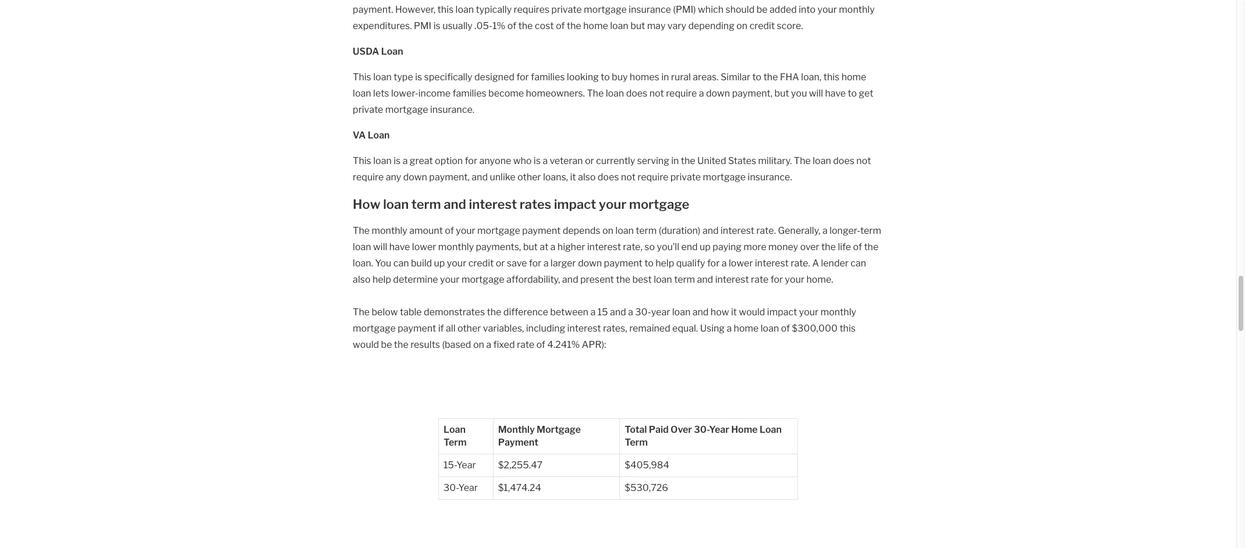 Task type: describe. For each thing, give the bounding box(es) containing it.
to right similar
[[753, 71, 762, 82]]

how
[[353, 197, 381, 212]]

usda
[[353, 46, 379, 57]]

mortgage inside this loan type is specifically designed for families looking to buy homes in rural areas. similar to the fha loan, this home loan lets lower-income families become homeowners. the loan does not require a down payment, but you will have to get private mortgage insurance.
[[385, 104, 428, 115]]

(based
[[442, 339, 471, 350]]

mortgage down credit
[[462, 274, 505, 285]]

1 vertical spatial families
[[453, 88, 487, 99]]

lets
[[373, 88, 389, 99]]

1 horizontal spatial would
[[739, 307, 765, 318]]

for down paying
[[707, 258, 720, 269]]

a up loans,
[[543, 155, 548, 166]]

money
[[769, 241, 798, 252]]

interest down unlike
[[469, 197, 517, 212]]

anyone
[[479, 155, 511, 166]]

4.241%
[[548, 339, 580, 350]]

best
[[633, 274, 652, 285]]

loan down buy
[[606, 88, 624, 99]]

the left life
[[822, 241, 836, 252]]

of right amount
[[445, 225, 454, 236]]

$405,984
[[625, 460, 670, 471]]

using
[[700, 323, 725, 334]]

require left the any
[[353, 171, 384, 183]]

serving
[[637, 155, 669, 166]]

loan inside loan term
[[444, 424, 466, 435]]

you
[[375, 258, 391, 269]]

you'll
[[657, 241, 679, 252]]

year
[[651, 307, 670, 318]]

be
[[381, 339, 392, 350]]

loan up the loan.
[[353, 241, 371, 252]]

states
[[728, 155, 756, 166]]

become
[[489, 88, 524, 99]]

interest down depends
[[587, 241, 621, 252]]

results
[[411, 339, 440, 350]]

specifically
[[424, 71, 473, 82]]

homeowners.
[[526, 88, 585, 99]]

payments,
[[476, 241, 521, 252]]

your inside the below table demonstrates the difference between a 15 and a 30-year loan and how it would impact your monthly mortgage payment if all other variables, including interest rates, remained equal. using a home loan of $300,000 this would be the results (based on a fixed rate of 4.241% apr):
[[799, 307, 819, 318]]

life
[[838, 241, 851, 252]]

a left longer-
[[823, 225, 828, 236]]

a left fixed on the left bottom
[[486, 339, 491, 350]]

the inside this loan type is specifically designed for families looking to buy homes in rural areas. similar to the fha loan, this home loan lets lower-income families become homeowners. the loan does not require a down payment, but you will have to get private mortgage insurance.
[[764, 71, 778, 82]]

this inside the below table demonstrates the difference between a 15 and a 30-year loan and how it would impact your monthly mortgage payment if all other variables, including interest rates, remained equal. using a home loan of $300,000 this would be the results (based on a fixed rate of 4.241% apr):
[[840, 323, 856, 334]]

the right life
[[864, 241, 879, 252]]

any
[[386, 171, 401, 183]]

rate inside the below table demonstrates the difference between a 15 and a 30-year loan and how it would impact your monthly mortgage payment if all other variables, including interest rates, remained equal. using a home loan of $300,000 this would be the results (based on a fixed rate of 4.241% apr):
[[517, 339, 535, 350]]

2 horizontal spatial not
[[857, 155, 871, 166]]

amount
[[409, 225, 443, 236]]

2 vertical spatial 30-
[[444, 482, 459, 493]]

on inside the below table demonstrates the difference between a 15 and a 30-year loan and how it would impact your monthly mortgage payment if all other variables, including interest rates, remained equal. using a home loan of $300,000 this would be the results (based on a fixed rate of 4.241% apr):
[[473, 339, 484, 350]]

but inside the monthly amount of your mortgage payment depends on loan term (duration) and interest rate. generally, a longer-term loan will have lower monthly payments, but at a higher interest rate, so you'll end up paying more money over the life of the loan. you can build up your credit or save for a larger down payment to help qualify for a lower interest rate. a lender can also help determine your mortgage affordability, and present the best loan term and interest rate for your home.
[[523, 241, 538, 252]]

a down at
[[544, 258, 549, 269]]

difference
[[504, 307, 548, 318]]

at
[[540, 241, 549, 252]]

veteran
[[550, 155, 583, 166]]

how
[[711, 307, 729, 318]]

if
[[438, 323, 444, 334]]

longer-
[[830, 225, 861, 236]]

and down qualify
[[697, 274, 713, 285]]

1 horizontal spatial up
[[700, 241, 711, 252]]

or inside the monthly amount of your mortgage payment depends on loan term (duration) and interest rate. generally, a longer-term loan will have lower monthly payments, but at a higher interest rate, so you'll end up paying more money over the life of the loan. you can build up your credit or save for a larger down payment to help qualify for a lower interest rate. a lender can also help determine your mortgage affordability, and present the best loan term and interest rate for your home.
[[496, 258, 505, 269]]

you
[[791, 88, 807, 99]]

home
[[731, 424, 758, 435]]

will inside the monthly amount of your mortgage payment depends on loan term (duration) and interest rate. generally, a longer-term loan will have lower monthly payments, but at a higher interest rate, so you'll end up paying more money over the life of the loan. you can build up your credit or save for a larger down payment to help qualify for a lower interest rate. a lender can also help determine your mortgage affordability, and present the best loan term and interest rate for your home.
[[373, 241, 387, 252]]

paying
[[713, 241, 742, 252]]

the left best in the right of the page
[[616, 274, 631, 285]]

interest down paying
[[715, 274, 749, 285]]

rural
[[671, 71, 691, 82]]

more
[[744, 241, 767, 252]]

loan down the any
[[383, 197, 409, 212]]

the below table demonstrates the difference between a 15 and a 30-year loan and how it would impact your monthly mortgage payment if all other variables, including interest rates, remained equal. using a home loan of $300,000 this would be the results (based on a fixed rate of 4.241% apr):
[[353, 307, 856, 350]]

military.
[[758, 155, 792, 166]]

including
[[526, 323, 565, 334]]

unlike
[[490, 171, 516, 183]]

1 horizontal spatial rate.
[[791, 258, 810, 269]]

but inside this loan type is specifically designed for families looking to buy homes in rural areas. similar to the fha loan, this home loan lets lower-income families become homeowners. the loan does not require a down payment, but you will have to get private mortgage insurance.
[[775, 88, 789, 99]]

this for this loan type is specifically designed for families looking to buy homes in rural areas. similar to the fha loan, this home loan lets lower-income families become homeowners. the loan does not require a down payment, but you will have to get private mortgage insurance.
[[353, 71, 371, 82]]

0 horizontal spatial impact
[[554, 197, 596, 212]]

similar
[[721, 71, 751, 82]]

table
[[400, 307, 422, 318]]

total paid over 30-year home loan term
[[625, 424, 782, 448]]

have inside this loan type is specifically designed for families looking to buy homes in rural areas. similar to the fha loan, this home loan lets lower-income families become homeowners. the loan does not require a down payment, but you will have to get private mortgage insurance.
[[825, 88, 846, 99]]

fixed
[[493, 339, 515, 350]]

for up affordability,
[[529, 258, 542, 269]]

a up remained
[[628, 307, 633, 318]]

loan left lets
[[353, 88, 371, 99]]

also inside the monthly amount of your mortgage payment depends on loan term (duration) and interest rate. generally, a longer-term loan will have lower monthly payments, but at a higher interest rate, so you'll end up paying more money over the life of the loan. you can build up your credit or save for a larger down payment to help qualify for a lower interest rate. a lender can also help determine your mortgage affordability, and present the best loan term and interest rate for your home.
[[353, 274, 371, 285]]

a inside this loan type is specifically designed for families looking to buy homes in rural areas. similar to the fha loan, this home loan lets lower-income families become homeowners. the loan does not require a down payment, but you will have to get private mortgage insurance.
[[699, 88, 704, 99]]

15
[[598, 307, 608, 318]]

the inside "this loan is a great option for anyone who is a veteran or currently serving in the united states military. the loan does not require any down payment, and unlike other loans, it also does not require private mortgage insurance."
[[681, 155, 696, 166]]

loans,
[[543, 171, 568, 183]]

30-year
[[444, 482, 478, 493]]

depends
[[563, 225, 601, 236]]

a left great
[[403, 155, 408, 166]]

all
[[446, 323, 456, 334]]

save
[[507, 258, 527, 269]]

private inside this loan type is specifically designed for families looking to buy homes in rural areas. similar to the fha loan, this home loan lets lower-income families become homeowners. the loan does not require a down payment, but you will have to get private mortgage insurance.
[[353, 104, 383, 115]]

determine
[[393, 274, 438, 285]]

loan right usda
[[381, 46, 403, 57]]

0 vertical spatial lower
[[412, 241, 436, 252]]

payment inside the below table demonstrates the difference between a 15 and a 30-year loan and how it would impact your monthly mortgage payment if all other variables, including interest rates, remained equal. using a home loan of $300,000 this would be the results (based on a fixed rate of 4.241% apr):
[[398, 323, 436, 334]]

down inside the monthly amount of your mortgage payment depends on loan term (duration) and interest rate. generally, a longer-term loan will have lower monthly payments, but at a higher interest rate, so you'll end up paying more money over the life of the loan. you can build up your credit or save for a larger down payment to help qualify for a lower interest rate. a lender can also help determine your mortgage affordability, and present the best loan term and interest rate for your home.
[[578, 258, 602, 269]]

home.
[[807, 274, 834, 285]]

larger
[[551, 258, 576, 269]]

and right 15
[[610, 307, 626, 318]]

your up demonstrates on the left bottom of the page
[[440, 274, 460, 285]]

this loan type is specifically designed for families looking to buy homes in rural areas. similar to the fha loan, this home loan lets lower-income families become homeowners. the loan does not require a down payment, but you will have to get private mortgage insurance.
[[353, 71, 874, 115]]

demonstrates
[[424, 307, 485, 318]]

a right using
[[727, 323, 732, 334]]

loan inside total paid over 30-year home loan term
[[760, 424, 782, 435]]

option
[[435, 155, 463, 166]]

and up paying
[[703, 225, 719, 236]]

payment, inside this loan type is specifically designed for families looking to buy homes in rural areas. similar to the fha loan, this home loan lets lower-income families become homeowners. the loan does not require a down payment, but you will have to get private mortgage insurance.
[[732, 88, 773, 99]]

loan.
[[353, 258, 373, 269]]

va
[[353, 130, 366, 141]]

lower-
[[391, 88, 418, 99]]

a left 15
[[591, 307, 596, 318]]

for inside "this loan is a great option for anyone who is a veteran or currently serving in the united states military. the loan does not require any down payment, and unlike other loans, it also does not require private mortgage insurance."
[[465, 155, 477, 166]]

loan up "equal."
[[672, 307, 691, 318]]

your left home.
[[785, 274, 805, 285]]

in inside this loan type is specifically designed for families looking to buy homes in rural areas. similar to the fha loan, this home loan lets lower-income families become homeowners. the loan does not require a down payment, but you will have to get private mortgage insurance.
[[662, 71, 669, 82]]

on inside the monthly amount of your mortgage payment depends on loan term (duration) and interest rate. generally, a longer-term loan will have lower monthly payments, but at a higher interest rate, so you'll end up paying more money over the life of the loan. you can build up your credit or save for a larger down payment to help qualify for a lower interest rate. a lender can also help determine your mortgage affordability, and present the best loan term and interest rate for your home.
[[603, 225, 614, 236]]

interest down money
[[755, 258, 789, 269]]

1 vertical spatial help
[[373, 274, 391, 285]]

loan right military.
[[813, 155, 831, 166]]

this inside this loan type is specifically designed for families looking to buy homes in rural areas. similar to the fha loan, this home loan lets lower-income families become homeowners. the loan does not require a down payment, but you will have to get private mortgage insurance.
[[824, 71, 840, 82]]

not inside this loan type is specifically designed for families looking to buy homes in rural areas. similar to the fha loan, this home loan lets lower-income families become homeowners. the loan does not require a down payment, but you will have to get private mortgage insurance.
[[650, 88, 664, 99]]

this loan is a great option for anyone who is a veteran or currently serving in the united states military. the loan does not require any down payment, and unlike other loans, it also does not require private mortgage insurance.
[[353, 155, 871, 183]]

mortgage up (duration)
[[629, 197, 690, 212]]

currently
[[596, 155, 635, 166]]

get
[[859, 88, 874, 99]]

va loan
[[353, 130, 390, 141]]

0 horizontal spatial does
[[598, 171, 619, 183]]

how loan term and interest rates impact your mortgage
[[353, 197, 690, 212]]

for inside this loan type is specifically designed for families looking to buy homes in rural areas. similar to the fha loan, this home loan lets lower-income families become homeowners. the loan does not require a down payment, but you will have to get private mortgage insurance.
[[517, 71, 529, 82]]

over
[[671, 424, 692, 435]]

type
[[394, 71, 413, 82]]

between
[[550, 307, 589, 318]]

total
[[625, 424, 647, 435]]

who
[[513, 155, 532, 166]]

0 vertical spatial payment
[[522, 225, 561, 236]]

loan right best in the right of the page
[[654, 274, 672, 285]]

this for this loan is a great option for anyone who is a veteran or currently serving in the united states military. the loan does not require any down payment, and unlike other loans, it also does not require private mortgage insurance.
[[353, 155, 371, 166]]

rate,
[[623, 241, 643, 252]]

(duration)
[[659, 225, 701, 236]]

1 term from the left
[[444, 437, 467, 448]]

2 can from the left
[[851, 258, 866, 269]]

to left get
[[848, 88, 857, 99]]

1 can from the left
[[393, 258, 409, 269]]

a down paying
[[722, 258, 727, 269]]

and down larger
[[562, 274, 578, 285]]

your up credit
[[456, 225, 475, 236]]

2 horizontal spatial payment
[[604, 258, 643, 269]]

$1,474.24
[[498, 482, 541, 493]]

qualify
[[676, 258, 705, 269]]

the up "variables," in the bottom left of the page
[[487, 307, 502, 318]]

to left buy
[[601, 71, 610, 82]]

have inside the monthly amount of your mortgage payment depends on loan term (duration) and interest rate. generally, a longer-term loan will have lower monthly payments, but at a higher interest rate, so you'll end up paying more money over the life of the loan. you can build up your credit or save for a larger down payment to help qualify for a lower interest rate. a lender can also help determine your mortgage affordability, and present the best loan term and interest rate for your home.
[[389, 241, 410, 252]]

and inside "this loan is a great option for anyone who is a veteran or currently serving in the united states military. the loan does not require any down payment, and unlike other loans, it also does not require private mortgage insurance."
[[472, 171, 488, 183]]

present
[[580, 274, 614, 285]]

for down money
[[771, 274, 783, 285]]

down inside this loan type is specifically designed for families looking to buy homes in rural areas. similar to the fha loan, this home loan lets lower-income families become homeowners. the loan does not require a down payment, but you will have to get private mortgage insurance.
[[706, 88, 730, 99]]



Task type: locate. For each thing, give the bounding box(es) containing it.
term inside total paid over 30-year home loan term
[[625, 437, 648, 448]]

for up 'become' at the top left
[[517, 71, 529, 82]]

2 horizontal spatial does
[[833, 155, 855, 166]]

term
[[412, 197, 441, 212], [636, 225, 657, 236], [861, 225, 881, 236], [674, 274, 695, 285]]

other down who
[[518, 171, 541, 183]]

0 horizontal spatial monthly
[[372, 225, 407, 236]]

0 horizontal spatial but
[[523, 241, 538, 252]]

1 horizontal spatial payment,
[[732, 88, 773, 99]]

1 vertical spatial year
[[457, 460, 476, 471]]

the inside the below table demonstrates the difference between a 15 and a 30-year loan and how it would impact your monthly mortgage payment if all other variables, including interest rates, remained equal. using a home loan of $300,000 this would be the results (based on a fixed rate of 4.241% apr):
[[353, 307, 370, 318]]

private
[[353, 104, 383, 115], [671, 171, 701, 183]]

mortgage
[[537, 424, 581, 435]]

is right type
[[415, 71, 422, 82]]

lender
[[821, 258, 849, 269]]

to down so
[[645, 258, 654, 269]]

loan term
[[444, 424, 467, 448]]

0 vertical spatial but
[[775, 88, 789, 99]]

and left how
[[693, 307, 709, 318]]

designed
[[475, 71, 515, 82]]

down inside "this loan is a great option for anyone who is a veteran or currently serving in the united states military. the loan does not require any down payment, and unlike other loans, it also does not require private mortgage insurance."
[[403, 171, 427, 183]]

for right 'option' on the left top
[[465, 155, 477, 166]]

this down usda
[[353, 71, 371, 82]]

1 horizontal spatial on
[[603, 225, 614, 236]]

monthly up credit
[[438, 241, 474, 252]]

1 horizontal spatial it
[[731, 307, 737, 318]]

2 this from the top
[[353, 155, 371, 166]]

0 vertical spatial 30-
[[635, 307, 651, 318]]

help down you'll
[[656, 258, 674, 269]]

0 horizontal spatial help
[[373, 274, 391, 285]]

families up homeowners.
[[531, 71, 565, 82]]

1 vertical spatial would
[[353, 339, 379, 350]]

have left get
[[825, 88, 846, 99]]

affordability,
[[507, 274, 560, 285]]

is
[[415, 71, 422, 82], [394, 155, 401, 166], [534, 155, 541, 166]]

loan right the home
[[760, 424, 782, 435]]

of
[[445, 225, 454, 236], [853, 241, 862, 252], [781, 323, 790, 334], [537, 339, 546, 350]]

term
[[444, 437, 467, 448], [625, 437, 648, 448]]

1 vertical spatial or
[[496, 258, 505, 269]]

0 horizontal spatial private
[[353, 104, 383, 115]]

have
[[825, 88, 846, 99], [389, 241, 410, 252]]

the right the be
[[394, 339, 409, 350]]

1 horizontal spatial will
[[809, 88, 823, 99]]

paid
[[649, 424, 669, 435]]

private down lets
[[353, 104, 383, 115]]

2 horizontal spatial down
[[706, 88, 730, 99]]

mortgage inside the below table demonstrates the difference between a 15 and a 30-year loan and how it would impact your monthly mortgage payment if all other variables, including interest rates, remained equal. using a home loan of $300,000 this would be the results (based on a fixed rate of 4.241% apr):
[[353, 323, 396, 334]]

the down how
[[353, 225, 370, 236]]

1 vertical spatial rate.
[[791, 258, 810, 269]]

year for $530,726
[[459, 482, 478, 493]]

or inside "this loan is a great option for anyone who is a veteran or currently serving in the united states military. the loan does not require any down payment, and unlike other loans, it also does not require private mortgage insurance."
[[585, 155, 594, 166]]

can
[[393, 258, 409, 269], [851, 258, 866, 269]]

impact inside the below table demonstrates the difference between a 15 and a 30-year loan and how it would impact your monthly mortgage payment if all other variables, including interest rates, remained equal. using a home loan of $300,000 this would be the results (based on a fixed rate of 4.241% apr):
[[767, 307, 797, 318]]

it right how
[[731, 307, 737, 318]]

require down the rural
[[666, 88, 697, 99]]

1 horizontal spatial payment
[[522, 225, 561, 236]]

the inside "this loan is a great option for anyone who is a veteran or currently serving in the united states military. the loan does not require any down payment, and unlike other loans, it also does not require private mortgage insurance."
[[794, 155, 811, 166]]

1 vertical spatial does
[[833, 155, 855, 166]]

0 vertical spatial not
[[650, 88, 664, 99]]

0 horizontal spatial also
[[353, 274, 371, 285]]

1 this from the top
[[353, 71, 371, 82]]

insurance. inside this loan type is specifically designed for families looking to buy homes in rural areas. similar to the fha loan, this home loan lets lower-income families become homeowners. the loan does not require a down payment, but you will have to get private mortgage insurance.
[[430, 104, 475, 115]]

1 horizontal spatial home
[[842, 71, 867, 82]]

and
[[472, 171, 488, 183], [444, 197, 466, 212], [703, 225, 719, 236], [562, 274, 578, 285], [697, 274, 713, 285], [610, 307, 626, 318], [693, 307, 709, 318]]

interest up apr):
[[567, 323, 601, 334]]

0 vertical spatial private
[[353, 104, 383, 115]]

0 horizontal spatial have
[[389, 241, 410, 252]]

mortgage inside "this loan is a great option for anyone who is a veteran or currently serving in the united states military. the loan does not require any down payment, and unlike other loans, it also does not require private mortgage insurance."
[[703, 171, 746, 183]]

0 horizontal spatial down
[[403, 171, 427, 183]]

also inside "this loan is a great option for anyone who is a veteran or currently serving in the united states military. the loan does not require any down payment, and unlike other loans, it also does not require private mortgage insurance."
[[578, 171, 596, 183]]

1 vertical spatial this
[[353, 155, 371, 166]]

0 horizontal spatial it
[[570, 171, 576, 183]]

over
[[800, 241, 820, 252]]

0 horizontal spatial or
[[496, 258, 505, 269]]

1 horizontal spatial impact
[[767, 307, 797, 318]]

0 vertical spatial payment,
[[732, 88, 773, 99]]

in left the rural
[[662, 71, 669, 82]]

it inside the below table demonstrates the difference between a 15 and a 30-year loan and how it would impact your monthly mortgage payment if all other variables, including interest rates, remained equal. using a home loan of $300,000 this would be the results (based on a fixed rate of 4.241% apr):
[[731, 307, 737, 318]]

0 vertical spatial insurance.
[[430, 104, 475, 115]]

1 vertical spatial payment,
[[429, 171, 470, 183]]

1 horizontal spatial monthly
[[438, 241, 474, 252]]

credit
[[469, 258, 494, 269]]

0 vertical spatial other
[[518, 171, 541, 183]]

payment
[[498, 437, 538, 448]]

home inside this loan type is specifically designed for families looking to buy homes in rural areas. similar to the fha loan, this home loan lets lower-income families become homeowners. the loan does not require a down payment, but you will have to get private mortgage insurance.
[[842, 71, 867, 82]]

require inside this loan type is specifically designed for families looking to buy homes in rural areas. similar to the fha loan, this home loan lets lower-income families become homeowners. the loan does not require a down payment, but you will have to get private mortgage insurance.
[[666, 88, 697, 99]]

buy
[[612, 71, 628, 82]]

interest
[[469, 197, 517, 212], [721, 225, 755, 236], [587, 241, 621, 252], [755, 258, 789, 269], [715, 274, 749, 285], [567, 323, 601, 334]]

other
[[518, 171, 541, 183], [458, 323, 481, 334]]

1 horizontal spatial help
[[656, 258, 674, 269]]

loan
[[381, 46, 403, 57], [368, 130, 390, 141], [444, 424, 466, 435], [760, 424, 782, 435]]

0 horizontal spatial rate
[[517, 339, 535, 350]]

loan up the any
[[373, 155, 392, 166]]

mortgage down below on the bottom left of page
[[353, 323, 396, 334]]

great
[[410, 155, 433, 166]]

monthly
[[498, 424, 535, 435]]

0 vertical spatial it
[[570, 171, 576, 183]]

0 vertical spatial on
[[603, 225, 614, 236]]

in inside "this loan is a great option for anyone who is a veteran or currently serving in the united states military. the loan does not require any down payment, and unlike other loans, it also does not require private mortgage insurance."
[[671, 155, 679, 166]]

rate. left 'a'
[[791, 258, 810, 269]]

$530,726
[[625, 482, 668, 493]]

1 horizontal spatial not
[[650, 88, 664, 99]]

15-year
[[444, 460, 476, 471]]

equal.
[[673, 323, 698, 334]]

impact up depends
[[554, 197, 596, 212]]

1 horizontal spatial but
[[775, 88, 789, 99]]

loan up lets
[[373, 71, 392, 82]]

this inside "this loan is a great option for anyone who is a veteran or currently serving in the united states military. the loan does not require any down payment, and unlike other loans, it also does not require private mortgage insurance."
[[353, 155, 371, 166]]

of left $300,000
[[781, 323, 790, 334]]

0 horizontal spatial not
[[621, 171, 636, 183]]

0 horizontal spatial in
[[662, 71, 669, 82]]

down down great
[[403, 171, 427, 183]]

up right build
[[434, 258, 445, 269]]

up
[[700, 241, 711, 252], [434, 258, 445, 269]]

1 vertical spatial on
[[473, 339, 484, 350]]

monthly
[[372, 225, 407, 236], [438, 241, 474, 252], [821, 307, 856, 318]]

1 horizontal spatial is
[[415, 71, 422, 82]]

1 horizontal spatial other
[[518, 171, 541, 183]]

but left you
[[775, 88, 789, 99]]

the inside this loan type is specifically designed for families looking to buy homes in rural areas. similar to the fha loan, this home loan lets lower-income families become homeowners. the loan does not require a down payment, but you will have to get private mortgage insurance.
[[587, 88, 604, 99]]

payment down table
[[398, 323, 436, 334]]

0 vertical spatial rate
[[751, 274, 769, 285]]

higher
[[558, 241, 585, 252]]

is inside this loan type is specifically designed for families looking to buy homes in rural areas. similar to the fha loan, this home loan lets lower-income families become homeowners. the loan does not require a down payment, but you will have to get private mortgage insurance.
[[415, 71, 422, 82]]

0 horizontal spatial up
[[434, 258, 445, 269]]

private down united
[[671, 171, 701, 183]]

on right depends
[[603, 225, 614, 236]]

year for $405,984
[[457, 460, 476, 471]]

30- right over
[[694, 424, 709, 435]]

or right veteran
[[585, 155, 594, 166]]

rate inside the monthly amount of your mortgage payment depends on loan term (duration) and interest rate. generally, a longer-term loan will have lower monthly payments, but at a higher interest rate, so you'll end up paying more money over the life of the loan. you can build up your credit or save for a larger down payment to help qualify for a lower interest rate. a lender can also help determine your mortgage affordability, and present the best loan term and interest rate for your home.
[[751, 274, 769, 285]]

looking
[[567, 71, 599, 82]]

this right $300,000
[[840, 323, 856, 334]]

does
[[626, 88, 648, 99], [833, 155, 855, 166], [598, 171, 619, 183]]

0 horizontal spatial home
[[734, 323, 759, 334]]

payment, inside "this loan is a great option for anyone who is a veteran or currently serving in the united states military. the loan does not require any down payment, and unlike other loans, it also does not require private mortgage insurance."
[[429, 171, 470, 183]]

monthly up the you
[[372, 225, 407, 236]]

1 vertical spatial not
[[857, 155, 871, 166]]

1 horizontal spatial private
[[671, 171, 701, 183]]

your down "this loan is a great option for anyone who is a veteran or currently serving in the united states military. the loan does not require any down payment, and unlike other loans, it also does not require private mortgage insurance."
[[599, 197, 627, 212]]

other right all
[[458, 323, 481, 334]]

1 horizontal spatial lower
[[729, 258, 753, 269]]

home up get
[[842, 71, 867, 82]]

rates,
[[603, 323, 627, 334]]

also down veteran
[[578, 171, 596, 183]]

rate. up more
[[757, 225, 776, 236]]

a right at
[[551, 241, 556, 252]]

in right serving
[[671, 155, 679, 166]]

1 vertical spatial up
[[434, 258, 445, 269]]

does inside this loan type is specifically designed for families looking to buy homes in rural areas. similar to the fha loan, this home loan lets lower-income families become homeowners. the loan does not require a down payment, but you will have to get private mortgage insurance.
[[626, 88, 648, 99]]

require down serving
[[638, 171, 669, 183]]

have up the you
[[389, 241, 410, 252]]

to
[[601, 71, 610, 82], [753, 71, 762, 82], [848, 88, 857, 99], [645, 258, 654, 269]]

areas.
[[693, 71, 719, 82]]

loan,
[[801, 71, 822, 82]]

30- inside total paid over 30-year home loan term
[[694, 424, 709, 435]]

lower
[[412, 241, 436, 252], [729, 258, 753, 269]]

1 horizontal spatial 30-
[[635, 307, 651, 318]]

1 vertical spatial also
[[353, 274, 371, 285]]

the monthly amount of your mortgage payment depends on loan term (duration) and interest rate. generally, a longer-term loan will have lower monthly payments, but at a higher interest rate, so you'll end up paying more money over the life of the loan. you can build up your credit or save for a larger down payment to help qualify for a lower interest rate. a lender can also help determine your mortgage affordability, and present the best loan term and interest rate for your home.
[[353, 225, 881, 285]]

home inside the below table demonstrates the difference between a 15 and a 30-year loan and how it would impact your monthly mortgage payment if all other variables, including interest rates, remained equal. using a home loan of $300,000 this would be the results (based on a fixed rate of 4.241% apr):
[[734, 323, 759, 334]]

of right life
[[853, 241, 862, 252]]

end
[[681, 241, 698, 252]]

build
[[411, 258, 432, 269]]

0 vertical spatial monthly
[[372, 225, 407, 236]]

1 horizontal spatial have
[[825, 88, 846, 99]]

can down life
[[851, 258, 866, 269]]

$2,255.47
[[498, 460, 543, 471]]

down
[[706, 88, 730, 99], [403, 171, 427, 183], [578, 258, 602, 269]]

insurance. inside "this loan is a great option for anyone who is a veteran or currently serving in the united states military. the loan does not require any down payment, and unlike other loans, it also does not require private mortgage insurance."
[[748, 171, 792, 183]]

lower down amount
[[412, 241, 436, 252]]

0 horizontal spatial other
[[458, 323, 481, 334]]

0 vertical spatial does
[[626, 88, 648, 99]]

your left credit
[[447, 258, 467, 269]]

usda loan
[[353, 46, 403, 57]]

0 vertical spatial home
[[842, 71, 867, 82]]

1 horizontal spatial in
[[671, 155, 679, 166]]

lower down paying
[[729, 258, 753, 269]]

rate down more
[[751, 274, 769, 285]]

loan right va on the top of page
[[368, 130, 390, 141]]

would
[[739, 307, 765, 318], [353, 339, 379, 350]]

1 vertical spatial lower
[[729, 258, 753, 269]]

families down 'specifically'
[[453, 88, 487, 99]]

the left fha
[[764, 71, 778, 82]]

down down areas.
[[706, 88, 730, 99]]

on right "(based"
[[473, 339, 484, 350]]

the down looking
[[587, 88, 604, 99]]

families
[[531, 71, 565, 82], [453, 88, 487, 99]]

would left the be
[[353, 339, 379, 350]]

0 vertical spatial rate.
[[757, 225, 776, 236]]

apr):
[[582, 339, 606, 350]]

0 horizontal spatial insurance.
[[430, 104, 475, 115]]

united
[[698, 155, 726, 166]]

a down areas.
[[699, 88, 704, 99]]

1 horizontal spatial families
[[531, 71, 565, 82]]

1 vertical spatial home
[[734, 323, 759, 334]]

homes
[[630, 71, 660, 82]]

1 horizontal spatial can
[[851, 258, 866, 269]]

loan up the rate,
[[616, 225, 634, 236]]

1 vertical spatial it
[[731, 307, 737, 318]]

0 horizontal spatial families
[[453, 88, 487, 99]]

variables,
[[483, 323, 524, 334]]

this right loan,
[[824, 71, 840, 82]]

term down total
[[625, 437, 648, 448]]

the inside the monthly amount of your mortgage payment depends on loan term (duration) and interest rate. generally, a longer-term loan will have lower monthly payments, but at a higher interest rate, so you'll end up paying more money over the life of the loan. you can build up your credit or save for a larger down payment to help qualify for a lower interest rate. a lender can also help determine your mortgage affordability, and present the best loan term and interest rate for your home.
[[353, 225, 370, 236]]

year inside total paid over 30-year home loan term
[[709, 424, 729, 435]]

this down va on the top of page
[[353, 155, 371, 166]]

2 horizontal spatial is
[[534, 155, 541, 166]]

interest inside the below table demonstrates the difference between a 15 and a 30-year loan and how it would impact your monthly mortgage payment if all other variables, including interest rates, remained equal. using a home loan of $300,000 this would be the results (based on a fixed rate of 4.241% apr):
[[567, 323, 601, 334]]

1 vertical spatial this
[[840, 323, 856, 334]]

1 vertical spatial rate
[[517, 339, 535, 350]]

below
[[372, 307, 398, 318]]

monthly inside the below table demonstrates the difference between a 15 and a 30-year loan and how it would impact your monthly mortgage payment if all other variables, including interest rates, remained equal. using a home loan of $300,000 this would be the results (based on a fixed rate of 4.241% apr):
[[821, 307, 856, 318]]

30- inside the below table demonstrates the difference between a 15 and a 30-year loan and how it would impact your monthly mortgage payment if all other variables, including interest rates, remained equal. using a home loan of $300,000 this would be the results (based on a fixed rate of 4.241% apr):
[[635, 307, 651, 318]]

other inside "this loan is a great option for anyone who is a veteran or currently serving in the united states military. the loan does not require any down payment, and unlike other loans, it also does not require private mortgage insurance."
[[518, 171, 541, 183]]

will inside this loan type is specifically designed for families looking to buy homes in rural areas. similar to the fha loan, this home loan lets lower-income families become homeowners. the loan does not require a down payment, but you will have to get private mortgage insurance.
[[809, 88, 823, 99]]

$300,000
[[792, 323, 838, 334]]

mortgage up 'payments,'
[[477, 225, 520, 236]]

0 vertical spatial would
[[739, 307, 765, 318]]

0 vertical spatial or
[[585, 155, 594, 166]]

loan left $300,000
[[761, 323, 779, 334]]

2 term from the left
[[625, 437, 648, 448]]

0 horizontal spatial is
[[394, 155, 401, 166]]

insurance. down income
[[430, 104, 475, 115]]

it inside "this loan is a great option for anyone who is a veteran or currently serving in the united states military. the loan does not require any down payment, and unlike other loans, it also does not require private mortgage insurance."
[[570, 171, 576, 183]]

0 vertical spatial families
[[531, 71, 565, 82]]

2 horizontal spatial monthly
[[821, 307, 856, 318]]

your up $300,000
[[799, 307, 819, 318]]

0 vertical spatial up
[[700, 241, 711, 252]]

fha
[[780, 71, 799, 82]]

also
[[578, 171, 596, 183], [353, 274, 371, 285]]

payment, down 'option' on the left top
[[429, 171, 470, 183]]

and down 'option' on the left top
[[444, 197, 466, 212]]

2 horizontal spatial 30-
[[694, 424, 709, 435]]

1 vertical spatial payment
[[604, 258, 643, 269]]

rate.
[[757, 225, 776, 236], [791, 258, 810, 269]]

1 vertical spatial will
[[373, 241, 387, 252]]

0 vertical spatial help
[[656, 258, 674, 269]]

impact up $300,000
[[767, 307, 797, 318]]

monthly mortgage payment
[[498, 424, 581, 448]]

1 horizontal spatial term
[[625, 437, 648, 448]]

2 vertical spatial down
[[578, 258, 602, 269]]

loan up 15- on the bottom left of page
[[444, 424, 466, 435]]

15-
[[444, 460, 457, 471]]

0 horizontal spatial would
[[353, 339, 379, 350]]

0 vertical spatial will
[[809, 88, 823, 99]]

0 vertical spatial this
[[824, 71, 840, 82]]

1 vertical spatial in
[[671, 155, 679, 166]]

of down including
[[537, 339, 546, 350]]

or down 'payments,'
[[496, 258, 505, 269]]

other inside the below table demonstrates the difference between a 15 and a 30-year loan and how it would impact your monthly mortgage payment if all other variables, including interest rates, remained equal. using a home loan of $300,000 this would be the results (based on a fixed rate of 4.241% apr):
[[458, 323, 481, 334]]

1 vertical spatial other
[[458, 323, 481, 334]]

or
[[585, 155, 594, 166], [496, 258, 505, 269]]

rates
[[520, 197, 551, 212]]

1 vertical spatial down
[[403, 171, 427, 183]]

2 vertical spatial payment
[[398, 323, 436, 334]]

payment up at
[[522, 225, 561, 236]]

payment, down similar
[[732, 88, 773, 99]]

0 vertical spatial have
[[825, 88, 846, 99]]

0 vertical spatial impact
[[554, 197, 596, 212]]

30-
[[635, 307, 651, 318], [694, 424, 709, 435], [444, 482, 459, 493]]

private inside "this loan is a great option for anyone who is a veteran or currently serving in the united states military. the loan does not require any down payment, and unlike other loans, it also does not require private mortgage insurance."
[[671, 171, 701, 183]]

this inside this loan type is specifically designed for families looking to buy homes in rural areas. similar to the fha loan, this home loan lets lower-income families become homeowners. the loan does not require a down payment, but you will have to get private mortgage insurance.
[[353, 71, 371, 82]]

but left at
[[523, 241, 538, 252]]

remained
[[629, 323, 671, 334]]

so
[[645, 241, 655, 252]]

to inside the monthly amount of your mortgage payment depends on loan term (duration) and interest rate. generally, a longer-term loan will have lower monthly payments, but at a higher interest rate, so you'll end up paying more money over the life of the loan. you can build up your credit or save for a larger down payment to help qualify for a lower interest rate. a lender can also help determine your mortgage affordability, and present the best loan term and interest rate for your home.
[[645, 258, 654, 269]]

1 vertical spatial 30-
[[694, 424, 709, 435]]

loan
[[373, 71, 392, 82], [353, 88, 371, 99], [606, 88, 624, 99], [373, 155, 392, 166], [813, 155, 831, 166], [383, 197, 409, 212], [616, 225, 634, 236], [353, 241, 371, 252], [654, 274, 672, 285], [672, 307, 691, 318], [761, 323, 779, 334]]

the
[[587, 88, 604, 99], [794, 155, 811, 166], [353, 225, 370, 236], [353, 307, 370, 318]]

interest up paying
[[721, 225, 755, 236]]



Task type: vqa. For each thing, say whether or not it's contained in the screenshot.
rightmost Have
yes



